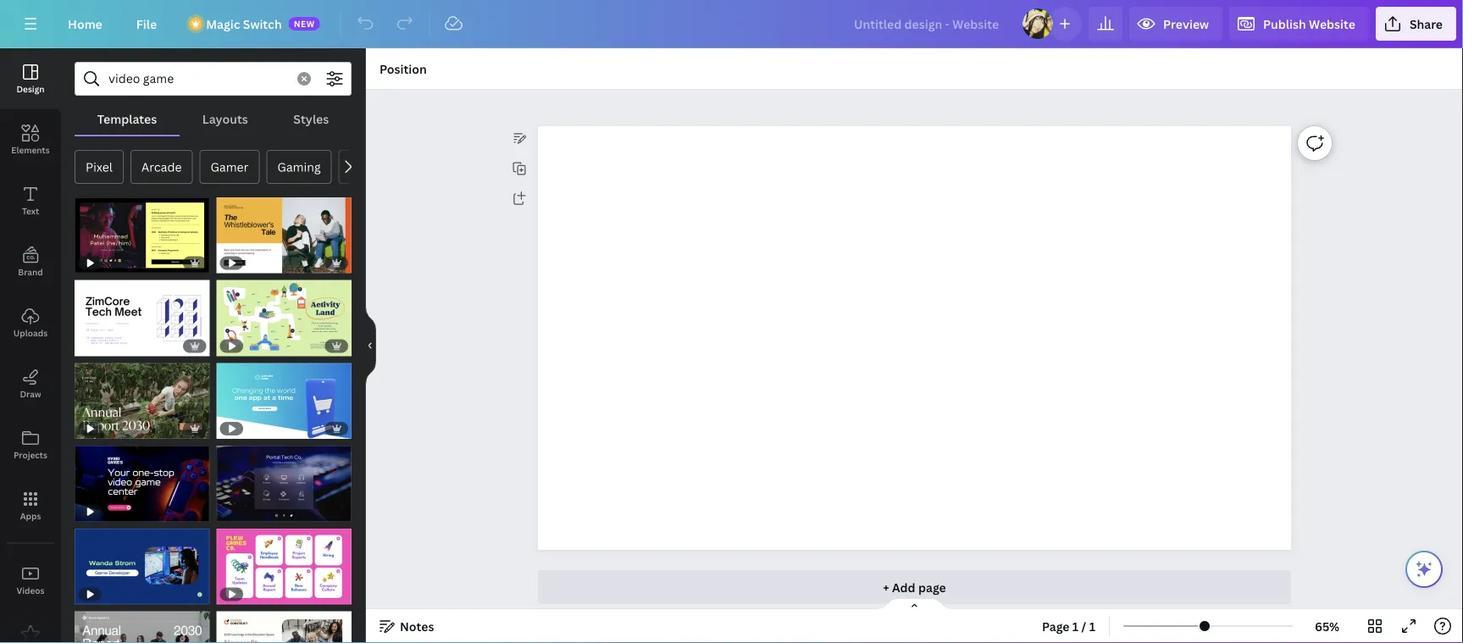 Task type: vqa. For each thing, say whether or not it's contained in the screenshot.
Uploads
yes



Task type: locate. For each thing, give the bounding box(es) containing it.
arcade button
[[130, 150, 193, 184]]

notes
[[400, 618, 434, 634]]

share button
[[1376, 7, 1457, 41]]

pixel
[[86, 159, 113, 175]]

+ add page
[[883, 579, 947, 595]]

position button
[[373, 55, 434, 82]]

tech and gaming retail website in dark blue and pink simple dark style group
[[75, 436, 210, 522]]

2 horizontal spatial 1
[[1090, 618, 1096, 634]]

5
[[106, 340, 111, 352]]

0 horizontal spatial 1
[[83, 340, 88, 352]]

1
[[83, 340, 88, 352], [1073, 618, 1079, 634], [1090, 618, 1096, 634]]

file
[[136, 16, 157, 32]]

apps
[[20, 510, 41, 522]]

of
[[91, 340, 103, 352]]

/
[[1082, 618, 1087, 634]]

magic
[[206, 16, 240, 32]]

layouts
[[202, 111, 248, 127]]

templates button
[[75, 103, 180, 135]]

position
[[380, 61, 427, 77]]

side panel tab list
[[0, 48, 61, 643]]

page 1 / 1
[[1043, 618, 1096, 634]]

preview button
[[1130, 7, 1223, 41]]

digital annual report nonprofit education group
[[217, 601, 352, 643]]

gamer
[[211, 159, 249, 175]]

add
[[892, 579, 916, 595]]

1 of 5
[[83, 340, 111, 352]]

pixel button
[[75, 150, 124, 184]]

apps button
[[0, 475, 61, 537]]

draw button
[[0, 353, 61, 414]]

share
[[1410, 16, 1443, 32]]

presentations
[[386, 159, 465, 175]]

videos button
[[0, 550, 61, 611]]

text
[[22, 205, 39, 217]]

1 inside white and purple illustrative tech & gaming event website "group"
[[83, 340, 88, 352]]

1 right /
[[1090, 618, 1096, 634]]

templates
[[97, 111, 157, 127]]

1 left /
[[1073, 618, 1079, 634]]

show pages image
[[874, 598, 956, 611]]

arcade
[[141, 159, 182, 175]]

sustainability report website in green orange beige photo-video centric style group
[[75, 353, 210, 439]]

home link
[[54, 7, 116, 41]]

1 left of
[[83, 340, 88, 352]]

Search Website templates search field
[[108, 63, 287, 95]]

publish website button
[[1230, 7, 1370, 41]]

projects button
[[0, 414, 61, 475]]

publish
[[1264, 16, 1307, 32]]

magic switch
[[206, 16, 282, 32]]

videos
[[17, 585, 44, 596]]

internal homepage internal communication website in neon pink white yellow 3d illustration style group
[[217, 519, 352, 605]]

1 horizontal spatial 1
[[1073, 618, 1079, 634]]

gamer button
[[200, 150, 260, 184]]

corporate report website in blue beige white photo-video centric style group
[[75, 601, 210, 643]]

65%
[[1315, 618, 1340, 634]]



Task type: describe. For each thing, give the bounding box(es) containing it.
main menu bar
[[0, 0, 1464, 48]]

publish website
[[1264, 16, 1356, 32]]

notes button
[[373, 613, 441, 640]]

canva assistant image
[[1415, 559, 1435, 580]]

hide image
[[365, 305, 376, 386]]

Design title text field
[[841, 7, 1015, 41]]

game developer resume website in blue  bright green  friendly rounded style group
[[75, 519, 210, 605]]

brand button
[[0, 231, 61, 292]]

preview
[[1164, 16, 1210, 32]]

dark blue simple dark tech and gaming bio-link website image
[[217, 446, 352, 522]]

light green beige hand drawn vle education website group
[[217, 270, 352, 356]]

uploads button
[[0, 292, 61, 353]]

65% button
[[1300, 613, 1355, 640]]

switch
[[243, 16, 282, 32]]

elements
[[11, 144, 50, 156]]

brand
[[18, 266, 43, 278]]

website
[[1310, 16, 1356, 32]]

file button
[[123, 7, 171, 41]]

layouts button
[[180, 103, 271, 135]]

game presentations
[[350, 159, 465, 175]]

game
[[350, 159, 383, 175]]

game presentations button
[[339, 150, 476, 184]]

gaming button
[[266, 150, 332, 184]]

elements button
[[0, 109, 61, 170]]

white and purple illustrative tech & gaming event website group
[[75, 270, 210, 356]]

styles button
[[271, 103, 352, 135]]

+ add page button
[[538, 570, 1292, 604]]

draw
[[20, 388, 41, 400]]

styles
[[294, 111, 329, 127]]

+
[[883, 579, 890, 595]]

new
[[294, 18, 315, 29]]

text button
[[0, 170, 61, 231]]

page
[[1043, 618, 1070, 634]]

home
[[68, 16, 102, 32]]

video podcast website in yellow white orange color blocks style group
[[217, 187, 352, 274]]

page
[[919, 579, 947, 595]]

bright yellow black clean minimal game developer resume website group
[[75, 187, 210, 274]]

uploads
[[13, 327, 48, 339]]

projects
[[14, 449, 47, 461]]

design
[[16, 83, 45, 95]]

gaming
[[278, 159, 321, 175]]

design button
[[0, 48, 61, 109]]

dark blue simple dark tech and gaming bio-link website group
[[217, 436, 352, 522]]

tech and gaming service website in blue and teal gradient style group
[[217, 353, 352, 439]]



